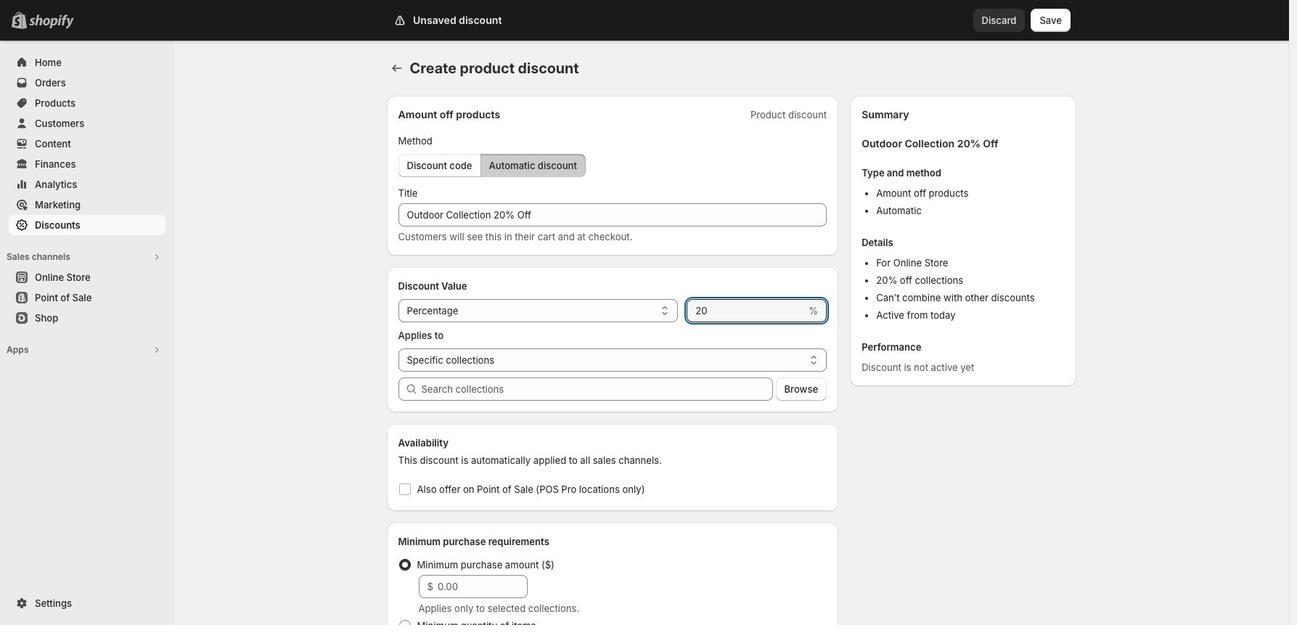 Task type: vqa. For each thing, say whether or not it's contained in the screenshot.
0.00 text field
yes



Task type: locate. For each thing, give the bounding box(es) containing it.
shopify image
[[29, 15, 74, 29]]

None text field
[[398, 203, 827, 227], [687, 299, 806, 322], [398, 203, 827, 227], [687, 299, 806, 322]]



Task type: describe. For each thing, give the bounding box(es) containing it.
Search collections text field
[[422, 378, 773, 401]]

0.00 text field
[[438, 575, 528, 598]]



